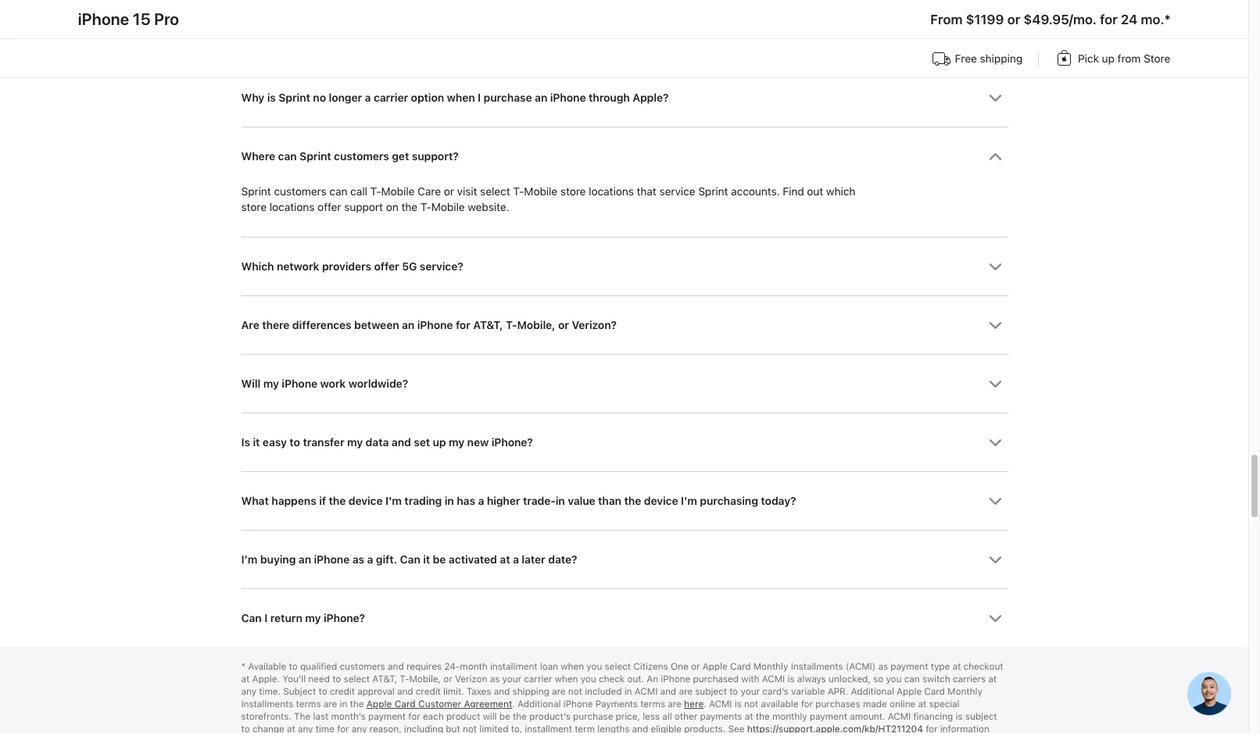 Task type: describe. For each thing, give the bounding box(es) containing it.
mobile, inside * available to qualified customers and requires 24-month installment loan when you select citizens one or apple card monthly installments (acmi) as payment type at checkout at apple. you'll need to select at&t, t-mobile, or verizon as your carrier when you check out. an iphone purchased with acmi is always unlocked, so you can switch carriers at any time. subject to credit approval and credit limit. taxes and shipping are not included in acmi and are subject to your card's variable apr. additional apple card monthly installments terms are in the
[[409, 674, 441, 685]]

list containing why is sprint no longer a carrier option when i purchase an iphone through apple?
[[241, 0, 1007, 647]]

2 vertical spatial apple
[[366, 699, 392, 710]]

2 horizontal spatial mobile
[[524, 185, 558, 198]]

and right approval
[[397, 687, 413, 698]]

the inside * available to qualified customers and requires 24-month installment loan when you select citizens one or apple card monthly installments (acmi) as payment type at checkout at apple. you'll need to select at&t, t-mobile, or verizon as your carrier when you check out. an iphone purchased with acmi is always unlocked, so you can switch carriers at any time. subject to credit approval and credit limit. taxes and shipping are not included in acmi and are subject to your card's variable apr. additional apple card monthly installments terms are in the
[[350, 699, 364, 710]]

set
[[414, 436, 430, 449]]

customer
[[418, 699, 461, 710]]

chevrondown image inside can i return my iphone? dropdown button
[[989, 612, 1002, 626]]

or right one
[[691, 662, 700, 672]]

0 horizontal spatial additional
[[518, 699, 561, 710]]

always
[[797, 674, 826, 685]]

option
[[411, 91, 444, 104]]

iphone inside dropdown button
[[417, 319, 453, 332]]

no
[[313, 91, 326, 104]]

iphone? inside can i return my iphone? dropdown button
[[324, 612, 365, 625]]

network
[[277, 260, 319, 273]]

chevrondown image for new
[[989, 436, 1002, 450]]

data
[[366, 436, 389, 449]]

you up included
[[581, 674, 596, 685]]

see
[[728, 724, 745, 733]]

is down special
[[956, 712, 963, 723]]

last
[[313, 712, 329, 723]]

value
[[568, 495, 595, 508]]

work
[[320, 378, 346, 390]]

from
[[930, 12, 963, 27]]

visit
[[457, 185, 477, 198]]

i'm buying an iphone as a gift. can it be activated at a later date?
[[241, 554, 577, 566]]

where can sprint customers get support? button
[[241, 127, 1007, 185]]

can inside sprint customers can call t-mobile care or visit select t-mobile store locations that service sprint accounts. find out which store locations offer support on the t-mobile website.
[[329, 185, 347, 198]]

if
[[319, 495, 326, 508]]

or down 24-
[[444, 674, 452, 685]]

are up here in the right bottom of the page
[[679, 687, 693, 698]]

to,
[[511, 724, 522, 733]]

0 vertical spatial it
[[253, 436, 260, 449]]

are up product's at the left bottom
[[552, 687, 566, 698]]

is inside dropdown button
[[267, 91, 276, 104]]

month's
[[331, 712, 366, 723]]

as inside dropdown button
[[352, 554, 364, 566]]

at down checkout
[[988, 674, 997, 685]]

or inside dropdown button
[[558, 319, 569, 332]]

2 vertical spatial not
[[463, 724, 477, 733]]

additional inside * available to qualified customers and requires 24-month installment loan when you select citizens one or apple card monthly installments (acmi) as payment type at checkout at apple. you'll need to select at&t, t-mobile, or verizon as your carrier when you check out. an iphone purchased with acmi is always unlocked, so you can switch carriers at any time. subject to credit approval and credit limit. taxes and shipping are not included in acmi and are subject to your card's variable apr. additional apple card monthly installments terms are in the
[[851, 687, 894, 698]]

which
[[826, 185, 856, 198]]

iphone left work
[[282, 378, 317, 390]]

iphone left through
[[550, 91, 586, 104]]

2 vertical spatial an
[[299, 554, 311, 566]]

1 vertical spatial monthly
[[948, 687, 983, 698]]

in left value
[[556, 495, 565, 508]]

can i return my iphone?
[[241, 612, 365, 625]]

limited
[[480, 724, 509, 733]]

product's
[[529, 712, 571, 723]]

chevrondown image for i'm
[[989, 495, 1002, 508]]

monthly
[[772, 712, 807, 723]]

will my iphone work worldwide?
[[241, 378, 408, 390]]

the right than
[[624, 495, 641, 508]]

and inside dropdown button
[[392, 436, 411, 449]]

longer
[[329, 91, 362, 104]]

today?
[[761, 495, 796, 508]]

for down variable at the bottom right of page
[[801, 699, 813, 710]]

get
[[392, 150, 409, 162]]

2 vertical spatial when
[[555, 674, 578, 685]]

a inside what happens if the device i'm trading in has a higher trade-in value than the device i'm purchasing today? dropdown button
[[478, 495, 484, 508]]

and up all
[[660, 687, 676, 698]]

0 horizontal spatial installments
[[241, 699, 293, 710]]

. inside ". acmi is not available for purchases made online at special storefronts. the last month's payment for each product will be the product's purchase price, less all other payments at the monthly payment amount. acmi financing is subject to change at any time for any reason, including but not limited to, installment term lengths and eligible products. see"
[[704, 699, 707, 710]]

at right 'payments'
[[745, 712, 753, 723]]

you right so
[[886, 674, 902, 685]]

available
[[248, 662, 286, 672]]

included
[[585, 687, 622, 698]]

sprint inside dropdown button
[[279, 91, 310, 104]]

online
[[890, 699, 916, 710]]

2 terms from the left
[[640, 699, 665, 710]]

customers inside sprint customers can call t-mobile care or visit select t-mobile store locations that service sprint accounts. find out which store locations offer support on the t-mobile website.
[[274, 185, 326, 198]]

the up "to,"
[[513, 712, 527, 723]]

switch
[[923, 674, 950, 685]]

time
[[316, 724, 335, 733]]

iphone 15 pro
[[78, 9, 179, 29]]

0 horizontal spatial locations
[[270, 201, 315, 214]]

made
[[863, 699, 887, 710]]

to down purchased
[[730, 687, 738, 698]]

1 i'm from the left
[[385, 495, 402, 508]]

requires
[[406, 662, 442, 672]]

in up "month's"
[[340, 699, 347, 710]]

available
[[761, 699, 799, 710]]

0 horizontal spatial mobile
[[381, 185, 415, 198]]

gift.
[[376, 554, 397, 566]]

my right 'will'
[[263, 378, 279, 390]]

1 vertical spatial store
[[241, 201, 267, 214]]

0 vertical spatial an
[[535, 91, 547, 104]]

will
[[483, 712, 497, 723]]

chevrondown image for a
[[989, 554, 1002, 567]]

2 i'm from the left
[[681, 495, 697, 508]]

list containing free shipping
[[78, 47, 1171, 74]]

find
[[783, 185, 804, 198]]

chevrondown image inside which network providers offer 5g service? dropdown button
[[989, 260, 1002, 274]]

0 vertical spatial your
[[502, 674, 521, 685]]

eligible
[[651, 724, 682, 733]]

for left 24
[[1100, 12, 1118, 27]]

2 vertical spatial select
[[344, 674, 370, 685]]

new
[[467, 436, 489, 449]]

where can sprint customers get support?
[[241, 150, 459, 162]]

why is sprint no longer a carrier option when i purchase an iphone through apple?
[[241, 91, 669, 104]]

1 device from the left
[[348, 495, 383, 508]]

easy
[[263, 436, 287, 449]]

free shipping
[[955, 52, 1023, 65]]

what
[[241, 495, 269, 508]]

apple?
[[633, 91, 669, 104]]

the inside sprint customers can call t-mobile care or visit select t-mobile store locations that service sprint accounts. find out which store locations offer support on the t-mobile website.
[[401, 201, 418, 214]]

term
[[575, 724, 595, 733]]

1 credit from the left
[[330, 687, 355, 698]]

call
[[350, 185, 367, 198]]

my left data
[[347, 436, 363, 449]]

1 vertical spatial when
[[561, 662, 584, 672]]

at right type
[[953, 662, 961, 672]]

to inside ". acmi is not available for purchases made online at special storefronts. the last month's payment for each product will be the product's purchase price, less all other payments at the monthly payment amount. acmi financing is subject to change at any time for any reason, including but not limited to, installment term lengths and eligible products. see"
[[241, 724, 250, 733]]

a inside why is sprint no longer a carrier option when i purchase an iphone through apple? dropdown button
[[365, 91, 371, 104]]

to right need
[[332, 674, 341, 685]]

1 horizontal spatial your
[[741, 687, 760, 698]]

special
[[929, 699, 960, 710]]

iphone up term
[[563, 699, 593, 710]]

1 horizontal spatial any
[[298, 724, 313, 733]]

accounts.
[[731, 185, 780, 198]]

website.
[[468, 201, 509, 214]]

a left gift.
[[367, 554, 373, 566]]

acmi down the online
[[888, 712, 911, 723]]

pick up from store
[[1078, 52, 1171, 65]]

qualified
[[300, 662, 337, 672]]

service?
[[420, 260, 463, 273]]

2 vertical spatial card
[[395, 699, 416, 710]]

1 horizontal spatial as
[[490, 674, 500, 685]]

is it easy to transfer my data and set up my new iphone? button
[[241, 414, 1007, 472]]

chevrondown image for support?
[[989, 150, 1002, 163]]

2 horizontal spatial apple
[[897, 687, 922, 698]]

1 horizontal spatial apple
[[703, 662, 728, 672]]

0 horizontal spatial payment
[[368, 712, 406, 723]]

at left apple.
[[241, 674, 250, 685]]

offer inside dropdown button
[[374, 260, 399, 273]]

select inside sprint customers can call t-mobile care or visit select t-mobile store locations that service sprint accounts. find out which store locations offer support on the t-mobile website.
[[480, 185, 510, 198]]

activated
[[449, 554, 497, 566]]

checkout
[[964, 662, 1004, 672]]

mo.
[[1141, 12, 1164, 27]]

can inside where can sprint customers get support? dropdown button
[[278, 150, 297, 162]]

acmi down an
[[635, 687, 658, 698]]

variable
[[791, 687, 825, 698]]

1 horizontal spatial payment
[[810, 712, 847, 723]]

* inside * available to qualified customers and requires 24-month installment loan when you select citizens one or apple card monthly installments (acmi) as payment type at checkout at apple. you'll need to select at&t, t-mobile, or verizon as your carrier when you check out. an iphone purchased with acmi is always unlocked, so you can switch carriers at any time. subject to credit approval and credit limit. taxes and shipping are not included in acmi and are subject to your card's variable apr. additional apple card monthly installments terms are in the
[[241, 662, 246, 672]]

carrier inside * available to qualified customers and requires 24-month installment loan when you select citizens one or apple card monthly installments (acmi) as payment type at checkout at apple. you'll need to select at&t, t-mobile, or verizon as your carrier when you check out. an iphone purchased with acmi is always unlocked, so you can switch carriers at any time. subject to credit approval and credit limit. taxes and shipping are not included in acmi and are subject to your card's variable apr. additional apple card monthly installments terms are in the
[[524, 674, 552, 685]]

2 horizontal spatial any
[[352, 724, 367, 733]]

purchase inside dropdown button
[[484, 91, 532, 104]]

what happens if the device i'm trading in has a higher trade-in value than the device i'm purchasing today?
[[241, 495, 796, 508]]

you'll
[[282, 674, 306, 685]]

why is sprint no longer a carrier option when i purchase an iphone through apple? button
[[241, 68, 1007, 126]]

2 device from the left
[[644, 495, 678, 508]]

1 horizontal spatial it
[[423, 554, 430, 566]]

the down available
[[756, 712, 770, 723]]

at up financing
[[918, 699, 927, 710]]

from $1199 or $49.95 /mo. for 24 mo. *
[[930, 12, 1171, 27]]

2 horizontal spatial as
[[878, 662, 888, 672]]

apple card customer agreement link
[[366, 699, 512, 710]]

with
[[741, 674, 760, 685]]

5g
[[402, 260, 417, 273]]

i'm
[[241, 554, 258, 566]]

can inside * available to qualified customers and requires 24-month installment loan when you select citizens one or apple card monthly installments (acmi) as payment type at checkout at apple. you'll need to select at&t, t-mobile, or verizon as your carrier when you check out. an iphone purchased with acmi is always unlocked, so you can switch carriers at any time. subject to credit approval and credit limit. taxes and shipping are not included in acmi and are subject to your card's variable apr. additional apple card monthly installments terms are in the
[[904, 674, 920, 685]]

1 list item from the top
[[241, 0, 1007, 9]]

chevrondown image for verizon?
[[989, 319, 1002, 332]]

change
[[252, 724, 284, 733]]

other
[[675, 712, 698, 723]]

iphone? inside the is it easy to transfer my data and set up my new iphone? dropdown button
[[492, 436, 533, 449]]

products.
[[684, 724, 726, 733]]

but
[[446, 724, 460, 733]]



Task type: locate. For each thing, give the bounding box(es) containing it.
1 horizontal spatial can
[[400, 554, 420, 566]]

0 horizontal spatial any
[[241, 687, 256, 698]]

any
[[241, 687, 256, 698], [298, 724, 313, 733], [352, 724, 367, 733]]

mobile down care
[[431, 201, 465, 214]]

payment
[[891, 662, 928, 672], [368, 712, 406, 723], [810, 712, 847, 723]]

t- inside * available to qualified customers and requires 24-month installment loan when you select citizens one or apple card monthly installments (acmi) as payment type at checkout at apple. you'll need to select at&t, t-mobile, or verizon as your carrier when you check out. an iphone purchased with acmi is always unlocked, so you can switch carriers at any time. subject to credit approval and credit limit. taxes and shipping are not included in acmi and are subject to your card's variable apr. additional apple card monthly installments terms are in the
[[400, 674, 409, 685]]

0 horizontal spatial at&t,
[[372, 674, 397, 685]]

mobile up on
[[381, 185, 415, 198]]

installment inside ". acmi is not available for purchases made online at special storefronts. the last month's payment for each product will be the product's purchase price, less all other payments at the monthly payment amount. acmi financing is subject to change at any time for any reason, including but not limited to, installment term lengths and eligible products. see"
[[525, 724, 572, 733]]

1 horizontal spatial installments
[[791, 662, 843, 672]]

mobile
[[381, 185, 415, 198], [524, 185, 558, 198], [431, 201, 465, 214]]

at&t, inside * available to qualified customers and requires 24-month installment loan when you select citizens one or apple card monthly installments (acmi) as payment type at checkout at apple. you'll need to select at&t, t-mobile, or verizon as your carrier when you check out. an iphone purchased with acmi is always unlocked, so you can switch carriers at any time. subject to credit approval and credit limit. taxes and shipping are not included in acmi and are subject to your card's variable apr. additional apple card monthly installments terms are in the
[[372, 674, 397, 685]]

1 horizontal spatial locations
[[589, 185, 634, 198]]

0 vertical spatial list item
[[241, 0, 1007, 9]]

device right than
[[644, 495, 678, 508]]

* inside iphone 15 pro main content
[[1164, 12, 1171, 27]]

0 horizontal spatial store
[[241, 201, 267, 214]]

is it easy to transfer my data and set up my new iphone?
[[241, 436, 533, 449]]

1 vertical spatial can
[[241, 612, 262, 625]]

carriers
[[953, 674, 986, 685]]

locations up network
[[270, 201, 315, 214]]

1 . from the left
[[512, 699, 515, 710]]

up inside the is it easy to transfer my data and set up my new iphone? dropdown button
[[433, 436, 446, 449]]

purchasing
[[700, 495, 758, 508]]

additional up made
[[851, 687, 894, 698]]

chevrondown image
[[989, 91, 1002, 104], [989, 260, 1002, 274], [989, 319, 1002, 332], [989, 436, 1002, 450]]

1 vertical spatial up
[[433, 436, 446, 449]]

iphone inside * available to qualified customers and requires 24-month installment loan when you select citizens one or apple card monthly installments (acmi) as payment type at checkout at apple. you'll need to select at&t, t-mobile, or verizon as your carrier when you check out. an iphone purchased with acmi is always unlocked, so you can switch carriers at any time. subject to credit approval and credit limit. taxes and shipping are not included in acmi and are subject to your card's variable apr. additional apple card monthly installments terms are in the
[[661, 674, 691, 685]]

0 vertical spatial select
[[480, 185, 510, 198]]

iphone? up qualified
[[324, 612, 365, 625]]

2 horizontal spatial select
[[605, 662, 631, 672]]

t-
[[370, 185, 381, 198], [513, 185, 524, 198], [420, 201, 431, 214], [506, 319, 517, 332], [400, 674, 409, 685]]

0 horizontal spatial .
[[512, 699, 515, 710]]

0 vertical spatial carrier
[[374, 91, 408, 104]]

i inside can i return my iphone? dropdown button
[[264, 612, 268, 625]]

up right the pick
[[1102, 52, 1115, 65]]

be
[[433, 554, 446, 566], [499, 712, 510, 723]]

0 vertical spatial monthly
[[753, 662, 788, 672]]

agreement
[[464, 699, 512, 710]]

you up check
[[587, 662, 602, 672]]

need
[[308, 674, 330, 685]]

0 vertical spatial not
[[568, 687, 582, 698]]

an inside dropdown button
[[402, 319, 415, 332]]

my left new
[[449, 436, 465, 449]]

can left call
[[329, 185, 347, 198]]

0 vertical spatial when
[[447, 91, 475, 104]]

to inside dropdown button
[[290, 436, 300, 449]]

1 vertical spatial purchase
[[573, 712, 613, 723]]

including
[[404, 724, 443, 733]]

list item
[[241, 0, 1007, 9], [241, 126, 1007, 237]]

acmi up 'payments'
[[709, 699, 732, 710]]

1 horizontal spatial not
[[568, 687, 582, 698]]

1 horizontal spatial iphone?
[[492, 436, 533, 449]]

transfer
[[303, 436, 344, 449]]

5 chevrondown image from the top
[[989, 612, 1002, 626]]

payments
[[700, 712, 742, 723]]

carrier left option
[[374, 91, 408, 104]]

monthly up with
[[753, 662, 788, 672]]

my right the return
[[305, 612, 321, 625]]

1 horizontal spatial shipping
[[980, 52, 1023, 65]]

0 horizontal spatial i'm
[[385, 495, 402, 508]]

later
[[522, 554, 545, 566]]

support?
[[412, 150, 459, 162]]

and left requires
[[388, 662, 404, 672]]

can left the return
[[241, 612, 262, 625]]

3 chevrondown image from the top
[[989, 319, 1002, 332]]

or left visit
[[444, 185, 454, 198]]

1 horizontal spatial can
[[329, 185, 347, 198]]

any inside * available to qualified customers and requires 24-month installment loan when you select citizens one or apple card monthly installments (acmi) as payment type at checkout at apple. you'll need to select at&t, t-mobile, or verizon as your carrier when you check out. an iphone purchased with acmi is always unlocked, so you can switch carriers at any time. subject to credit approval and credit limit. taxes and shipping are not included in acmi and are subject to your card's variable apr. additional apple card monthly installments terms are in the
[[241, 687, 256, 698]]

1 vertical spatial installment
[[525, 724, 572, 733]]

can inside i'm buying an iphone as a gift. can it be activated at a later date? dropdown button
[[400, 554, 420, 566]]

1 horizontal spatial store
[[560, 185, 586, 198]]

1 chevrondown image from the top
[[989, 150, 1002, 163]]

0 horizontal spatial card
[[395, 699, 416, 710]]

and down less
[[632, 724, 648, 733]]

in down out.
[[624, 687, 632, 698]]

less
[[643, 712, 660, 723]]

0 vertical spatial locations
[[589, 185, 634, 198]]

providers
[[322, 260, 371, 273]]

i left the return
[[264, 612, 268, 625]]

between
[[354, 319, 399, 332]]

offer
[[318, 201, 341, 214], [374, 260, 399, 273]]

1 horizontal spatial *
[[1164, 12, 1171, 27]]

1 horizontal spatial i
[[478, 91, 481, 104]]

monthly down carriers
[[948, 687, 983, 698]]

1 chevrondown image from the top
[[989, 91, 1002, 104]]

be inside dropdown button
[[433, 554, 446, 566]]

store down where on the top of the page
[[241, 201, 267, 214]]

as up the taxes at the left of page
[[490, 674, 500, 685]]

are up all
[[668, 699, 682, 710]]

4 chevrondown image from the top
[[989, 554, 1002, 567]]

are there differences between an iphone for at&t, t-mobile, or verizon? button
[[241, 296, 1007, 354]]

2 horizontal spatial not
[[744, 699, 758, 710]]

be inside ". acmi is not available for purchases made online at special storefronts. the last month's payment for each product will be the product's purchase price, less all other payments at the monthly payment amount. acmi financing is subject to change at any time for any reason, including but not limited to, installment term lengths and eligible products. see"
[[499, 712, 510, 723]]

purchased
[[693, 674, 739, 685]]

i'm buying an iphone as a gift. can it be activated at a later date? button
[[241, 531, 1007, 589]]

any down the
[[298, 724, 313, 733]]

out
[[807, 185, 823, 198]]

limit.
[[443, 687, 464, 698]]

1 horizontal spatial purchase
[[573, 712, 613, 723]]

0 horizontal spatial i
[[264, 612, 268, 625]]

when down loan
[[555, 674, 578, 685]]

is right 'why'
[[267, 91, 276, 104]]

apple.
[[252, 674, 280, 685]]

0 horizontal spatial *
[[241, 662, 246, 672]]

your up the apple card customer agreement . additional iphone payments terms are here
[[502, 674, 521, 685]]

1 horizontal spatial mobile
[[431, 201, 465, 214]]

or right the $1199
[[1007, 12, 1020, 27]]

locations
[[589, 185, 634, 198], [270, 201, 315, 214]]

is
[[241, 436, 250, 449]]

$49.95
[[1024, 12, 1069, 27]]

apr.
[[828, 687, 849, 698]]

1 horizontal spatial card
[[730, 662, 751, 672]]

2 credit from the left
[[416, 687, 441, 698]]

payment up switch
[[891, 662, 928, 672]]

when right loan
[[561, 662, 584, 672]]

for up "including"
[[408, 712, 420, 723]]

0 horizontal spatial can
[[278, 150, 297, 162]]

2 horizontal spatial can
[[904, 674, 920, 685]]

iphone right the between
[[417, 319, 453, 332]]

sprint left the no on the top left
[[279, 91, 310, 104]]

can
[[278, 150, 297, 162], [329, 185, 347, 198], [904, 674, 920, 685]]

4 chevrondown image from the top
[[989, 436, 1002, 450]]

that
[[637, 185, 657, 198]]

or inside sprint customers can call t-mobile care or visit select t-mobile store locations that service sprint accounts. find out which store locations offer support on the t-mobile website.
[[444, 185, 454, 198]]

1 horizontal spatial monthly
[[948, 687, 983, 698]]

0 vertical spatial mobile,
[[517, 319, 555, 332]]

so
[[873, 674, 884, 685]]

to down need
[[319, 687, 327, 698]]

$1199
[[966, 12, 1004, 27]]

select up approval
[[344, 674, 370, 685]]

1 vertical spatial list item
[[241, 126, 1007, 237]]

sprint inside dropdown button
[[300, 150, 331, 162]]

payments
[[596, 699, 638, 710]]

offer left "support"
[[318, 201, 341, 214]]

1 horizontal spatial select
[[480, 185, 510, 198]]

0 vertical spatial apple
[[703, 662, 728, 672]]

at down the
[[287, 724, 295, 733]]

card's
[[763, 687, 789, 698]]

each
[[423, 712, 444, 723]]

1 vertical spatial additional
[[518, 699, 561, 710]]

0 horizontal spatial apple
[[366, 699, 392, 710]]

credit up apple card customer agreement link
[[416, 687, 441, 698]]

2 chevrondown image from the top
[[989, 260, 1002, 274]]

when right option
[[447, 91, 475, 104]]

there
[[262, 319, 290, 332]]

what happens if the device i'm trading in has a higher trade-in value than the device i'm purchasing today? button
[[241, 472, 1007, 530]]

amount.
[[850, 712, 885, 723]]

0 vertical spatial up
[[1102, 52, 1115, 65]]

payment down purchases
[[810, 712, 847, 723]]

sprint customers can call t-mobile care or visit select t-mobile store locations that service sprint accounts. find out which store locations offer support on the t-mobile website.
[[241, 185, 856, 214]]

the right if
[[329, 495, 346, 508]]

payment inside * available to qualified customers and requires 24-month installment loan when you select citizens one or apple card monthly installments (acmi) as payment type at checkout at apple. you'll need to select at&t, t-mobile, or verizon as your carrier when you check out. an iphone purchased with acmi is always unlocked, so you can switch carriers at any time. subject to credit approval and credit limit. taxes and shipping are not included in acmi and are subject to your card's variable apr. additional apple card monthly installments terms are in the
[[891, 662, 928, 672]]

verizon
[[455, 674, 487, 685]]

1 vertical spatial *
[[241, 662, 246, 672]]

installment down product's at the left bottom
[[525, 724, 572, 733]]

not inside * available to qualified customers and requires 24-month installment loan when you select citizens one or apple card monthly installments (acmi) as payment type at checkout at apple. you'll need to select at&t, t-mobile, or verizon as your carrier when you check out. an iphone purchased with acmi is always unlocked, so you can switch carriers at any time. subject to credit approval and credit limit. taxes and shipping are not included in acmi and are subject to your card's variable apr. additional apple card monthly installments terms are in the
[[568, 687, 582, 698]]

higher
[[487, 495, 520, 508]]

subject down carriers
[[965, 712, 997, 723]]

any down "month's"
[[352, 724, 367, 733]]

approval
[[357, 687, 395, 698]]

0 vertical spatial offer
[[318, 201, 341, 214]]

device right if
[[348, 495, 383, 508]]

installment inside * available to qualified customers and requires 24-month installment loan when you select citizens one or apple card monthly installments (acmi) as payment type at checkout at apple. you'll need to select at&t, t-mobile, or verizon as your carrier when you check out. an iphone purchased with acmi is always unlocked, so you can switch carriers at any time. subject to credit approval and credit limit. taxes and shipping are not included in acmi and are subject to your card's variable apr. additional apple card monthly installments terms are in the
[[490, 662, 538, 672]]

an right the between
[[402, 319, 415, 332]]

can i return my iphone? button
[[241, 590, 1007, 647]]

. up "to,"
[[512, 699, 515, 710]]

chevrondown image for an
[[989, 91, 1002, 104]]

1 vertical spatial be
[[499, 712, 510, 723]]

a right longer
[[365, 91, 371, 104]]

installments up always
[[791, 662, 843, 672]]

1 horizontal spatial subject
[[965, 712, 997, 723]]

shipping inside list
[[980, 52, 1023, 65]]

1 horizontal spatial credit
[[416, 687, 441, 698]]

customers inside * available to qualified customers and requires 24-month installment loan when you select citizens one or apple card monthly installments (acmi) as payment type at checkout at apple. you'll need to select at&t, t-mobile, or verizon as your carrier when you check out. an iphone purchased with acmi is always unlocked, so you can switch carriers at any time. subject to credit approval and credit limit. taxes and shipping are not included in acmi and are subject to your card's variable apr. additional apple card monthly installments terms are in the
[[340, 662, 385, 672]]

0 vertical spatial additional
[[851, 687, 894, 698]]

trade-
[[523, 495, 556, 508]]

citizens
[[634, 662, 668, 672]]

storefronts.
[[241, 712, 291, 723]]

will my iphone work worldwide? button
[[241, 355, 1007, 413]]

installments up "storefronts."
[[241, 699, 293, 710]]

apple up purchased
[[703, 662, 728, 672]]

1 vertical spatial locations
[[270, 201, 315, 214]]

list
[[241, 0, 1007, 647], [78, 47, 1171, 74]]

is inside * available to qualified customers and requires 24-month installment loan when you select citizens one or apple card monthly installments (acmi) as payment type at checkout at apple. you'll need to select at&t, t-mobile, or verizon as your carrier when you check out. an iphone purchased with acmi is always unlocked, so you can switch carriers at any time. subject to credit approval and credit limit. taxes and shipping are not included in acmi and are subject to your card's variable apr. additional apple card monthly installments terms are in the
[[788, 674, 795, 685]]

1 horizontal spatial at&t,
[[473, 319, 503, 332]]

card down switch
[[924, 687, 945, 698]]

mobile, down requires
[[409, 674, 441, 685]]

additional
[[851, 687, 894, 698], [518, 699, 561, 710]]

1 vertical spatial select
[[605, 662, 631, 672]]

1 vertical spatial installments
[[241, 699, 293, 710]]

happens
[[271, 495, 316, 508]]

1 horizontal spatial .
[[704, 699, 707, 710]]

time.
[[259, 687, 281, 698]]

0 vertical spatial subject
[[695, 687, 727, 698]]

i'm left the trading
[[385, 495, 402, 508]]

customers down where on the top of the page
[[274, 185, 326, 198]]

0 horizontal spatial mobile,
[[409, 674, 441, 685]]

chevrondown image inside why is sprint no longer a carrier option when i purchase an iphone through apple? dropdown button
[[989, 91, 1002, 104]]

iphone 15 pro main content
[[0, 0, 1249, 716]]

will
[[241, 378, 260, 390]]

at left later at the left of page
[[500, 554, 510, 566]]

the up "month's"
[[350, 699, 364, 710]]

0 horizontal spatial shipping
[[512, 687, 549, 698]]

sprint down where on the top of the page
[[241, 185, 271, 198]]

iphone 15 pro link
[[78, 9, 179, 29]]

return
[[270, 612, 302, 625]]

and left set
[[392, 436, 411, 449]]

0 vertical spatial at&t,
[[473, 319, 503, 332]]

0 vertical spatial be
[[433, 554, 446, 566]]

purchase inside ". acmi is not available for purchases made online at special storefronts. the last month's payment for each product will be the product's purchase price, less all other payments at the monthly payment amount. acmi financing is subject to change at any time for any reason, including but not limited to, installment term lengths and eligible products. see"
[[573, 712, 613, 723]]

offer inside sprint customers can call t-mobile care or visit select t-mobile store locations that service sprint accounts. find out which store locations offer support on the t-mobile website.
[[318, 201, 341, 214]]

mobile, inside dropdown button
[[517, 319, 555, 332]]

1 vertical spatial an
[[402, 319, 415, 332]]

1 vertical spatial iphone?
[[324, 612, 365, 625]]

mobile, left the 'verizon?'
[[517, 319, 555, 332]]

1 vertical spatial your
[[741, 687, 760, 698]]

to left change
[[241, 724, 250, 733]]

purchases
[[816, 699, 861, 710]]

acmi up card's
[[762, 674, 785, 685]]

select up check
[[605, 662, 631, 672]]

0 vertical spatial *
[[1164, 12, 1171, 27]]

2 vertical spatial can
[[904, 674, 920, 685]]

as
[[352, 554, 364, 566], [878, 662, 888, 672], [490, 674, 500, 685]]

terms inside * available to qualified customers and requires 24-month installment loan when you select citizens one or apple card monthly installments (acmi) as payment type at checkout at apple. you'll need to select at&t, t-mobile, or verizon as your carrier when you check out. an iphone purchased with acmi is always unlocked, so you can switch carriers at any time. subject to credit approval and credit limit. taxes and shipping are not included in acmi and are subject to your card's variable apr. additional apple card monthly installments terms are in the
[[296, 699, 321, 710]]

why
[[241, 91, 264, 104]]

differences
[[292, 319, 352, 332]]

3 chevrondown image from the top
[[989, 495, 1002, 508]]

a left later at the left of page
[[513, 554, 519, 566]]

i right option
[[478, 91, 481, 104]]

an right buying
[[299, 554, 311, 566]]

customers
[[334, 150, 389, 162], [274, 185, 326, 198], [340, 662, 385, 672]]

out.
[[627, 674, 644, 685]]

apple card customer agreement . additional iphone payments terms are here
[[366, 699, 704, 710]]

0 horizontal spatial up
[[433, 436, 446, 449]]

for inside are there differences between an iphone for at&t, t-mobile, or verizon? dropdown button
[[456, 319, 470, 332]]

i inside why is sprint no longer a carrier option when i purchase an iphone through apple? dropdown button
[[478, 91, 481, 104]]

and up agreement
[[494, 687, 510, 698]]

2 horizontal spatial payment
[[891, 662, 928, 672]]

taxes
[[467, 687, 491, 698]]

be right will on the left of the page
[[499, 712, 510, 723]]

not down product
[[463, 724, 477, 733]]

0 horizontal spatial as
[[352, 554, 364, 566]]

at inside dropdown button
[[500, 554, 510, 566]]

to up you'll
[[289, 662, 298, 672]]

carrier inside dropdown button
[[374, 91, 408, 104]]

chevrondown image inside are there differences between an iphone for at&t, t-mobile, or verizon? dropdown button
[[989, 319, 1002, 332]]

0 horizontal spatial your
[[502, 674, 521, 685]]

is up 'payments'
[[735, 699, 742, 710]]

chevrondown image inside where can sprint customers get support? dropdown button
[[989, 150, 1002, 163]]

installment left loan
[[490, 662, 538, 672]]

0 horizontal spatial it
[[253, 436, 260, 449]]

in left has
[[445, 495, 454, 508]]

iphone? right new
[[492, 436, 533, 449]]

subject inside ". acmi is not available for purchases made online at special storefronts. the last month's payment for each product will be the product's purchase price, less all other payments at the monthly payment amount. acmi financing is subject to change at any time for any reason, including but not limited to, installment term lengths and eligible products. see"
[[965, 712, 997, 723]]

for down "month's"
[[337, 724, 349, 733]]

customers inside dropdown button
[[334, 150, 389, 162]]

0 horizontal spatial be
[[433, 554, 446, 566]]

at&t, inside dropdown button
[[473, 319, 503, 332]]

iphone down one
[[661, 674, 691, 685]]

can inside can i return my iphone? dropdown button
[[241, 612, 262, 625]]

is up card's
[[788, 674, 795, 685]]

date?
[[548, 554, 577, 566]]

1 horizontal spatial up
[[1102, 52, 1115, 65]]

(acmi)
[[846, 662, 876, 672]]

subject inside * available to qualified customers and requires 24-month installment loan when you select citizens one or apple card monthly installments (acmi) as payment type at checkout at apple. you'll need to select at&t, t-mobile, or verizon as your carrier when you check out. an iphone purchased with acmi is always unlocked, so you can switch carriers at any time. subject to credit approval and credit limit. taxes and shipping are not included in acmi and are subject to your card's variable apr. additional apple card monthly installments terms are in the
[[695, 687, 727, 698]]

iphone right buying
[[314, 554, 350, 566]]

1 horizontal spatial mobile,
[[517, 319, 555, 332]]

1 vertical spatial apple
[[897, 687, 922, 698]]

1 horizontal spatial device
[[644, 495, 678, 508]]

financing
[[913, 712, 953, 723]]

chevrondown image inside i'm buying an iphone as a gift. can it be activated at a later date? dropdown button
[[989, 554, 1002, 567]]

0 horizontal spatial monthly
[[753, 662, 788, 672]]

chevrondown image inside will my iphone work worldwide? dropdown button
[[989, 378, 1002, 391]]

1 horizontal spatial be
[[499, 712, 510, 723]]

0 horizontal spatial can
[[241, 612, 262, 625]]

on
[[386, 201, 398, 214]]

shipping up the apple card customer agreement . additional iphone payments terms are here
[[512, 687, 549, 698]]

0 vertical spatial card
[[730, 662, 751, 672]]

iphone?
[[492, 436, 533, 449], [324, 612, 365, 625]]

terms up less
[[640, 699, 665, 710]]

1 vertical spatial at&t,
[[372, 674, 397, 685]]

0 horizontal spatial subject
[[695, 687, 727, 698]]

chevrondown image inside the is it easy to transfer my data and set up my new iphone? dropdown button
[[989, 436, 1002, 450]]

1 vertical spatial card
[[924, 687, 945, 698]]

up right set
[[433, 436, 446, 449]]

installments
[[791, 662, 843, 672], [241, 699, 293, 710]]

1 vertical spatial shipping
[[512, 687, 549, 698]]

when inside why is sprint no longer a carrier option when i purchase an iphone through apple? dropdown button
[[447, 91, 475, 104]]

than
[[598, 495, 622, 508]]

chevrondown image
[[989, 150, 1002, 163], [989, 378, 1002, 391], [989, 495, 1002, 508], [989, 554, 1002, 567], [989, 612, 1002, 626]]

sprint right service
[[698, 185, 728, 198]]

and inside ". acmi is not available for purchases made online at special storefronts. the last month's payment for each product will be the product's purchase price, less all other payments at the monthly payment amount. acmi financing is subject to change at any time for any reason, including but not limited to, installment term lengths and eligible products. see"
[[632, 724, 648, 733]]

carrier down loan
[[524, 674, 552, 685]]

can left switch
[[904, 674, 920, 685]]

1 vertical spatial offer
[[374, 260, 399, 273]]

2 vertical spatial as
[[490, 674, 500, 685]]

are there differences between an iphone for at&t, t-mobile, or verizon?
[[241, 319, 617, 332]]

0 horizontal spatial credit
[[330, 687, 355, 698]]

which network providers offer 5g service?
[[241, 260, 463, 273]]

t- inside are there differences between an iphone for at&t, t-mobile, or verizon? dropdown button
[[506, 319, 517, 332]]

shipping inside * available to qualified customers and requires 24-month installment loan when you select citizens one or apple card monthly installments (acmi) as payment type at checkout at apple. you'll need to select at&t, t-mobile, or verizon as your carrier when you check out. an iphone purchased with acmi is always unlocked, so you can switch carriers at any time. subject to credit approval and credit limit. taxes and shipping are not included in acmi and are subject to your card's variable apr. additional apple card monthly installments terms are in the
[[512, 687, 549, 698]]

you
[[587, 662, 602, 672], [581, 674, 596, 685], [886, 674, 902, 685]]

are up last
[[324, 699, 337, 710]]

2 chevrondown image from the top
[[989, 378, 1002, 391]]

type
[[931, 662, 950, 672]]

* available to qualified customers and requires 24-month installment loan when you select citizens one or apple card monthly installments (acmi) as payment type at checkout at apple. you'll need to select at&t, t-mobile, or verizon as your carrier when you check out. an iphone purchased with acmi is always unlocked, so you can switch carriers at any time. subject to credit approval and credit limit. taxes and shipping are not included in acmi and are subject to your card's variable apr. additional apple card monthly installments terms are in the
[[241, 662, 1004, 710]]

1 terms from the left
[[296, 699, 321, 710]]

chevrondown image inside what happens if the device i'm trading in has a higher trade-in value than the device i'm purchasing today? dropdown button
[[989, 495, 1002, 508]]

an
[[647, 674, 658, 685]]

1 vertical spatial not
[[744, 699, 758, 710]]

2 list item from the top
[[241, 126, 1007, 237]]

apple up the online
[[897, 687, 922, 698]]

0 vertical spatial installments
[[791, 662, 843, 672]]

list item containing where can sprint customers get support?
[[241, 126, 1007, 237]]

2 . from the left
[[704, 699, 707, 710]]

reason,
[[369, 724, 402, 733]]

lengths
[[597, 724, 630, 733]]

one
[[671, 662, 689, 672]]

any left time.
[[241, 687, 256, 698]]



Task type: vqa. For each thing, say whether or not it's contained in the screenshot.
Display
no



